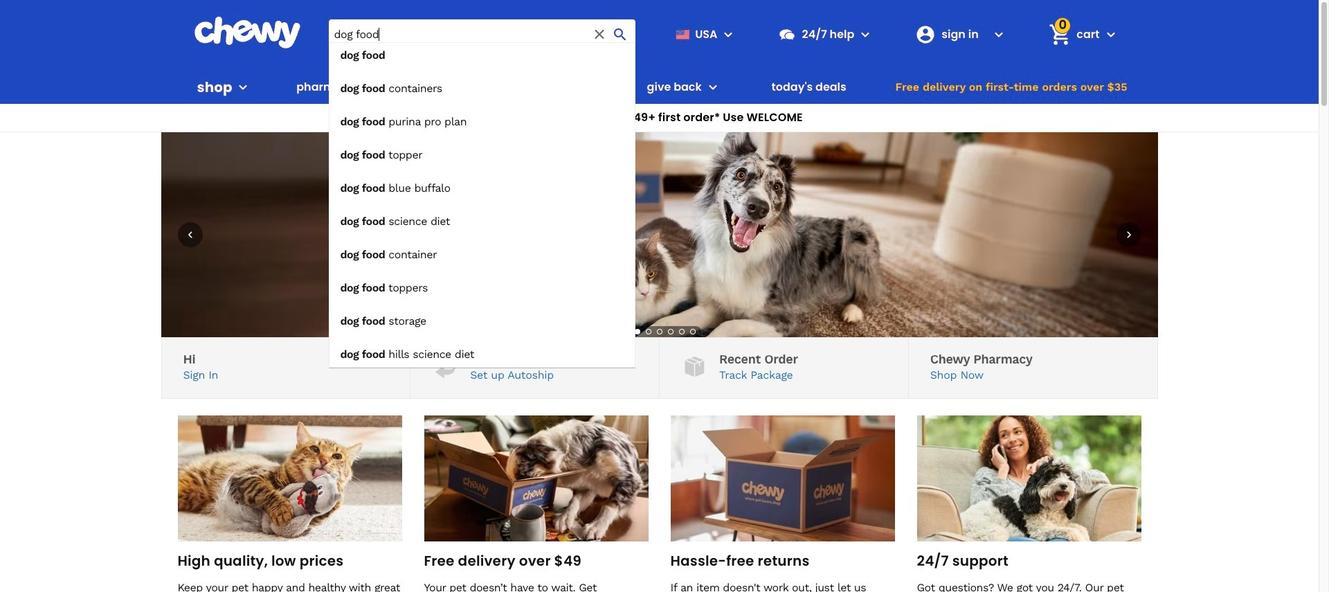 Task type: describe. For each thing, give the bounding box(es) containing it.
choose slide to display. group
[[632, 326, 698, 337]]

/ image
[[681, 353, 708, 380]]

Product search field
[[329, 19, 636, 368]]

/ image
[[432, 353, 459, 380]]

items image
[[1048, 22, 1073, 46]]

give back menu image
[[705, 79, 721, 96]]

site banner
[[0, 0, 1319, 368]]

help menu image
[[857, 26, 874, 43]]

Search text field
[[329, 19, 636, 49]]

chewy support image
[[779, 25, 797, 43]]

delete search image
[[592, 26, 608, 43]]



Task type: vqa. For each thing, say whether or not it's contained in the screenshot.
Account menu icon
yes



Task type: locate. For each thing, give the bounding box(es) containing it.
0 vertical spatial menu image
[[720, 26, 737, 43]]

list box
[[329, 42, 636, 368]]

0 horizontal spatial menu image
[[235, 79, 252, 96]]

1 horizontal spatial menu image
[[720, 26, 737, 43]]

list box inside site banner
[[329, 42, 636, 368]]

chewy home image
[[194, 17, 301, 48]]

menu image
[[720, 26, 737, 43], [235, 79, 252, 96]]

submit search image
[[612, 26, 629, 43]]

menu image down chewy home image
[[235, 79, 252, 96]]

cart menu image
[[1103, 26, 1119, 43]]

new customer offer. free $20 egift card with $49+ order* shop now. image
[[161, 132, 1158, 337]]

account menu image
[[991, 26, 1008, 43]]

menu image up give back menu image
[[720, 26, 737, 43]]

1 vertical spatial menu image
[[235, 79, 252, 96]]



